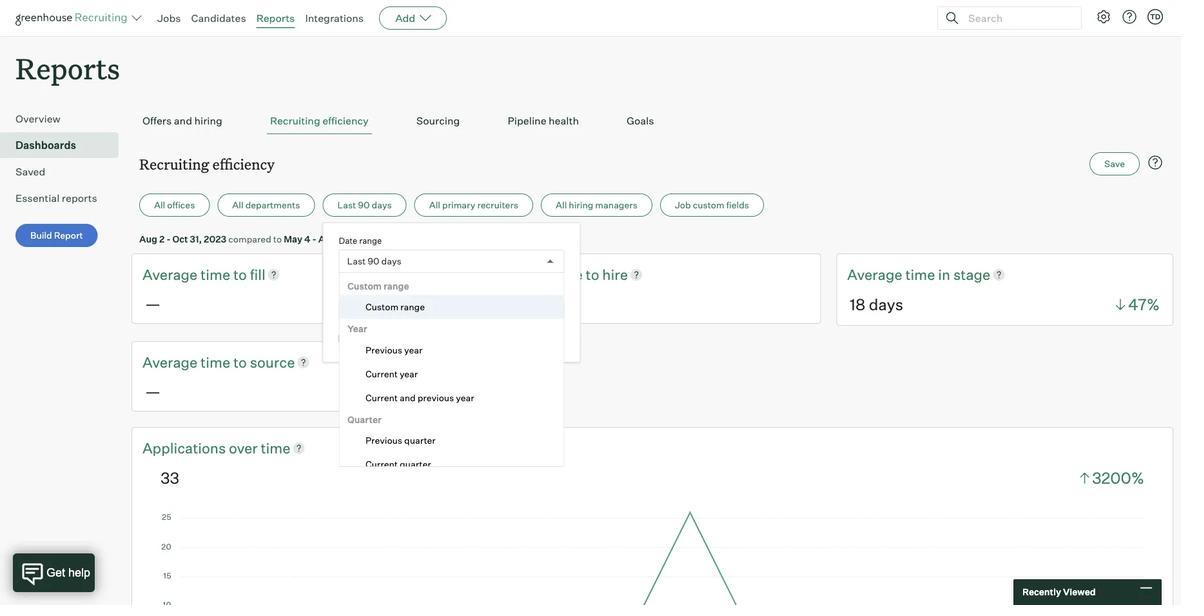 Task type: vqa. For each thing, say whether or not it's contained in the screenshot.
leftmost "and"
yes



Task type: locate. For each thing, give the bounding box(es) containing it.
1 horizontal spatial efficiency
[[323, 114, 369, 127]]

and for offers
[[174, 114, 192, 127]]

1 horizontal spatial date
[[476, 285, 493, 295]]

year for previous year
[[404, 344, 422, 356]]

1 vertical spatial year
[[400, 368, 418, 379]]

last up 1,
[[338, 199, 356, 211]]

reports
[[62, 192, 97, 205]]

time down 31,
[[201, 266, 230, 283]]

quarter for previous quarter
[[404, 435, 436, 446]]

tab list
[[139, 108, 1166, 134]]

quarter up 'current quarter'
[[404, 435, 436, 446]]

1 horizontal spatial 2023
[[347, 233, 370, 245]]

18
[[851, 295, 866, 314]]

to for fill
[[234, 266, 247, 283]]

time link left hire link
[[553, 265, 586, 285]]

range for previous year
[[383, 280, 409, 292]]

1 horizontal spatial hiring
[[569, 199, 594, 211]]

0 horizontal spatial 2023
[[204, 233, 227, 245]]

aug 2 - oct 31, 2023 compared to may 4 - aug 1, 2023
[[139, 233, 370, 245]]

— for fill
[[145, 294, 161, 313]]

and right 'offers'
[[174, 114, 192, 127]]

to left source
[[234, 353, 247, 371]]

custom up 08/02/2023
[[347, 280, 382, 292]]

reports right candidates
[[257, 12, 295, 25]]

days right '18'
[[869, 295, 904, 314]]

efficiency inside button
[[323, 114, 369, 127]]

2 date from the left
[[476, 285, 493, 295]]

to left hire
[[586, 266, 600, 283]]

average for stage
[[848, 266, 903, 283]]

to right compare at left
[[391, 334, 400, 345]]

aug left 1,
[[319, 233, 337, 245]]

2 vertical spatial days
[[869, 295, 904, 314]]

1 vertical spatial hiring
[[569, 199, 594, 211]]

overview link
[[15, 111, 114, 127]]

1 vertical spatial quarter
[[400, 459, 431, 470]]

2 all from the left
[[232, 199, 244, 211]]

current down previous quarter
[[365, 459, 398, 470]]

aug
[[139, 233, 157, 245], [319, 233, 337, 245]]

custom range up 08/02/2023
[[347, 280, 409, 292]]

time for source
[[201, 353, 230, 371]]

and down 'current year'
[[400, 392, 416, 403]]

previous up 'current quarter'
[[365, 435, 402, 446]]

0 horizontal spatial hiring
[[194, 114, 223, 127]]

applications link
[[143, 438, 229, 458]]

previous for previous quarter
[[365, 435, 402, 446]]

1 horizontal spatial recruiting
[[270, 114, 320, 127]]

0 horizontal spatial reports
[[15, 49, 120, 87]]

oct
[[173, 233, 188, 245]]

days up date range
[[372, 199, 392, 211]]

time link right "over"
[[261, 438, 291, 458]]

recruiting efficiency button
[[267, 108, 372, 134]]

previous down 'current year'
[[418, 392, 454, 403]]

0 vertical spatial and
[[174, 114, 192, 127]]

2 previous from the top
[[365, 435, 402, 446]]

2 current from the top
[[365, 392, 398, 403]]

1 horizontal spatial aug
[[319, 233, 337, 245]]

all left managers
[[556, 199, 567, 211]]

start
[[339, 285, 359, 295]]

hire
[[603, 266, 628, 283]]

0 vertical spatial last 90 days
[[338, 199, 392, 211]]

1 all from the left
[[154, 199, 165, 211]]

0 vertical spatial recruiting efficiency
[[270, 114, 369, 127]]

current for current year
[[365, 368, 398, 379]]

1 vertical spatial previous
[[418, 392, 454, 403]]

1 vertical spatial and
[[400, 392, 416, 403]]

build report button
[[15, 224, 98, 247]]

1 vertical spatial last 90 days
[[347, 256, 402, 267]]

time right "over"
[[261, 439, 291, 457]]

0 vertical spatial previous
[[365, 344, 402, 356]]

0 vertical spatial recruiting
[[270, 114, 320, 127]]

range up compare to previous time period
[[400, 301, 425, 313]]

last down date range
[[347, 256, 366, 267]]

year down period
[[456, 392, 474, 403]]

hiring right 'offers'
[[194, 114, 223, 127]]

1 vertical spatial days
[[382, 256, 402, 267]]

save button
[[1090, 152, 1141, 176]]

0 horizontal spatial date
[[361, 285, 378, 295]]

time for stage
[[906, 266, 936, 283]]

and
[[174, 114, 192, 127], [400, 392, 416, 403]]

time link left source link
[[201, 352, 234, 372]]

0 vertical spatial hiring
[[194, 114, 223, 127]]

job custom fields button
[[661, 194, 765, 217]]

year for current year
[[400, 368, 418, 379]]

all
[[154, 199, 165, 211], [232, 199, 244, 211], [430, 199, 441, 211], [556, 199, 567, 211]]

period
[[461, 334, 488, 345]]

last 90 days down date range
[[347, 256, 402, 267]]

recruiting inside button
[[270, 114, 320, 127]]

2
[[159, 233, 165, 245]]

last 90 days
[[338, 199, 392, 211], [347, 256, 402, 267]]

1 current from the top
[[365, 368, 398, 379]]

save
[[1105, 158, 1126, 169]]

all left primary
[[430, 199, 441, 211]]

time left period
[[440, 334, 459, 345]]

1 vertical spatial range
[[383, 280, 409, 292]]

average link for source
[[143, 352, 201, 372]]

current
[[365, 368, 398, 379], [365, 392, 398, 403], [365, 459, 398, 470]]

health
[[549, 114, 579, 127]]

2023 right 31,
[[204, 233, 227, 245]]

source
[[250, 353, 295, 371]]

quarter down previous quarter
[[400, 459, 431, 470]]

1 aug from the left
[[139, 233, 157, 245]]

departments
[[246, 199, 300, 211]]

time link left the fill link
[[201, 265, 234, 285]]

pipeline
[[508, 114, 547, 127]]

integrations
[[305, 12, 364, 25]]

0 vertical spatial efficiency
[[323, 114, 369, 127]]

current down previous year
[[365, 368, 398, 379]]

previous
[[365, 344, 402, 356], [365, 435, 402, 446]]

previous up 'current year'
[[402, 334, 438, 345]]

compare to previous time period
[[351, 334, 488, 345]]

recently
[[1023, 586, 1062, 598]]

hiring left managers
[[569, 199, 594, 211]]

1 vertical spatial reports
[[15, 49, 120, 87]]

— for source
[[145, 381, 161, 401]]

xychart image
[[161, 509, 1145, 605]]

all departments
[[232, 199, 300, 211]]

1 date from the left
[[361, 285, 378, 295]]

dashboards
[[15, 139, 76, 152]]

4 all from the left
[[556, 199, 567, 211]]

quarter
[[347, 414, 382, 425]]

average
[[143, 266, 198, 283], [495, 266, 550, 283], [848, 266, 903, 283], [143, 353, 198, 371]]

all left offices
[[154, 199, 165, 211]]

goals button
[[624, 108, 658, 134]]

time left hire
[[553, 266, 583, 283]]

1 2023 from the left
[[204, 233, 227, 245]]

and inside button
[[174, 114, 192, 127]]

year up 'current year'
[[404, 344, 422, 356]]

time for hire
[[553, 266, 583, 283]]

3 current from the top
[[365, 459, 398, 470]]

2 vertical spatial range
[[400, 301, 425, 313]]

current for current and previous year
[[365, 392, 398, 403]]

to left may
[[273, 233, 282, 245]]

0 vertical spatial 90
[[358, 199, 370, 211]]

date range
[[339, 235, 382, 246]]

average link for hire
[[495, 265, 553, 285]]

custom range down start date
[[365, 301, 425, 313]]

range up 08/02/2023
[[383, 280, 409, 292]]

1 vertical spatial current
[[365, 392, 398, 403]]

saved link
[[15, 164, 114, 179]]

- right 4
[[313, 233, 317, 245]]

current down 'current year'
[[365, 392, 398, 403]]

end
[[458, 285, 474, 295]]

custom range
[[347, 280, 409, 292], [365, 301, 425, 313]]

average link for stage
[[848, 265, 906, 285]]

2 2023 from the left
[[347, 233, 370, 245]]

all for all departments
[[232, 199, 244, 211]]

job custom fields
[[675, 199, 750, 211]]

sourcing button
[[413, 108, 463, 134]]

average link for fill
[[143, 265, 201, 285]]

faq image
[[1148, 155, 1164, 170]]

1 horizontal spatial reports
[[257, 12, 295, 25]]

time link for source
[[201, 352, 234, 372]]

1 vertical spatial recruiting
[[139, 154, 209, 173]]

custom down start date
[[365, 301, 398, 313]]

1 horizontal spatial and
[[400, 392, 416, 403]]

range right date
[[359, 235, 382, 246]]

applications over
[[143, 439, 261, 457]]

previous for previous year
[[365, 344, 402, 356]]

all departments button
[[218, 194, 315, 217]]

3 all from the left
[[430, 199, 441, 211]]

aug left 2 on the left
[[139, 233, 157, 245]]

previous up 'current year'
[[365, 344, 402, 356]]

reports down greenhouse recruiting image
[[15, 49, 120, 87]]

to link for source
[[234, 352, 250, 372]]

time
[[201, 266, 230, 283], [553, 266, 583, 283], [906, 266, 936, 283], [440, 334, 459, 345], [201, 353, 230, 371], [261, 439, 291, 457]]

0 vertical spatial range
[[359, 235, 382, 246]]

all primary recruiters
[[430, 199, 519, 211]]

3200%
[[1093, 468, 1145, 487]]

1 previous from the top
[[365, 344, 402, 356]]

hiring inside "button"
[[569, 199, 594, 211]]

90 down date range
[[368, 256, 380, 267]]

0 horizontal spatial -
[[167, 233, 171, 245]]

all inside "button"
[[556, 199, 567, 211]]

0 horizontal spatial and
[[174, 114, 192, 127]]

time link left stage link
[[906, 265, 939, 285]]

- right 2 on the left
[[167, 233, 171, 245]]

2 aug from the left
[[319, 233, 337, 245]]

time left source
[[201, 353, 230, 371]]

date right start on the left of page
[[361, 285, 378, 295]]

to left the fill
[[234, 266, 247, 283]]

recently viewed
[[1023, 586, 1097, 598]]

year up current and previous year
[[400, 368, 418, 379]]

1 - from the left
[[167, 233, 171, 245]]

all offices button
[[139, 194, 210, 217]]

0 vertical spatial current
[[365, 368, 398, 379]]

fields
[[727, 199, 750, 211]]

90 up date range
[[358, 199, 370, 211]]

days
[[372, 199, 392, 211], [382, 256, 402, 267], [869, 295, 904, 314]]

0 vertical spatial quarter
[[404, 435, 436, 446]]

date for start date
[[361, 285, 378, 295]]

0 vertical spatial previous
[[402, 334, 438, 345]]

0 vertical spatial days
[[372, 199, 392, 211]]

1 vertical spatial previous
[[365, 435, 402, 446]]

days down date range
[[382, 256, 402, 267]]

hiring inside button
[[194, 114, 223, 127]]

1 vertical spatial custom range
[[365, 301, 425, 313]]

all left departments
[[232, 199, 244, 211]]

all for all primary recruiters
[[430, 199, 441, 211]]

previous for to
[[402, 334, 438, 345]]

integrations link
[[305, 12, 364, 25]]

0 horizontal spatial efficiency
[[213, 154, 275, 173]]

current and previous year
[[365, 392, 474, 403]]

all inside "button"
[[430, 199, 441, 211]]

all offices
[[154, 199, 195, 211]]

time left in
[[906, 266, 936, 283]]

1 vertical spatial 90
[[368, 256, 380, 267]]

1 horizontal spatial -
[[313, 233, 317, 245]]

time link
[[201, 265, 234, 285], [553, 265, 586, 285], [906, 265, 939, 285], [201, 352, 234, 372], [261, 438, 291, 458]]

last
[[338, 199, 356, 211], [347, 256, 366, 267]]

0 vertical spatial custom range
[[347, 280, 409, 292]]

2023
[[204, 233, 227, 245], [347, 233, 370, 245]]

0 vertical spatial last
[[338, 199, 356, 211]]

average time to
[[143, 266, 250, 283], [495, 266, 603, 283], [143, 353, 250, 371]]

0 vertical spatial year
[[404, 344, 422, 356]]

last inside button
[[338, 199, 356, 211]]

custom
[[347, 280, 382, 292], [365, 301, 398, 313]]

hiring
[[194, 114, 223, 127], [569, 199, 594, 211]]

last 90 days up date range
[[338, 199, 392, 211]]

average time in
[[848, 266, 954, 283]]

1,
[[339, 233, 345, 245]]

08/02/2023
[[347, 305, 400, 317]]

2 vertical spatial current
[[365, 459, 398, 470]]

2023 right 1,
[[347, 233, 370, 245]]

efficiency
[[323, 114, 369, 127], [213, 154, 275, 173]]

0 horizontal spatial aug
[[139, 233, 157, 245]]

current for current quarter
[[365, 459, 398, 470]]

date right "end"
[[476, 285, 493, 295]]



Task type: describe. For each thing, give the bounding box(es) containing it.
pipeline health button
[[505, 108, 583, 134]]

job
[[675, 199, 691, 211]]

recruiting efficiency inside button
[[270, 114, 369, 127]]

2 - from the left
[[313, 233, 317, 245]]

Search text field
[[966, 9, 1070, 27]]

candidates
[[191, 12, 246, 25]]

current year
[[365, 368, 418, 379]]

tab list containing offers and hiring
[[139, 108, 1166, 134]]

hire link
[[603, 265, 628, 285]]

to link for fill
[[234, 265, 250, 285]]

fill
[[250, 266, 266, 283]]

average time to for fill
[[143, 266, 250, 283]]

average time to for hire
[[495, 266, 603, 283]]

offers and hiring button
[[139, 108, 226, 134]]

start date
[[339, 285, 378, 295]]

0 horizontal spatial recruiting
[[139, 154, 209, 173]]

stage
[[954, 266, 991, 283]]

dashboards link
[[15, 138, 114, 153]]

add button
[[379, 6, 447, 30]]

Compare to previous time period checkbox
[[339, 335, 347, 343]]

18 days
[[851, 295, 904, 314]]

1 vertical spatial last
[[347, 256, 366, 267]]

may
[[284, 233, 303, 245]]

reports link
[[257, 12, 295, 25]]

last 90 days inside button
[[338, 199, 392, 211]]

0 vertical spatial reports
[[257, 12, 295, 25]]

range for 08/02/2023
[[359, 235, 382, 246]]

stage link
[[954, 265, 991, 285]]

10/31/2023
[[466, 305, 515, 317]]

time link for hire
[[553, 265, 586, 285]]

2 vertical spatial year
[[456, 392, 474, 403]]

essential
[[15, 192, 60, 205]]

average for source
[[143, 353, 198, 371]]

time link for fill
[[201, 265, 234, 285]]

0 vertical spatial custom
[[347, 280, 382, 292]]

current quarter
[[365, 459, 431, 470]]

viewed
[[1064, 586, 1097, 598]]

compared
[[229, 233, 271, 245]]

all hiring managers
[[556, 199, 638, 211]]

configure image
[[1097, 9, 1112, 25]]

essential reports link
[[15, 190, 114, 206]]

td
[[1151, 12, 1161, 21]]

offers and hiring
[[143, 114, 223, 127]]

candidates link
[[191, 12, 246, 25]]

compare
[[351, 334, 389, 345]]

offers
[[143, 114, 172, 127]]

previous for and
[[418, 392, 454, 403]]

1 vertical spatial efficiency
[[213, 154, 275, 173]]

greenhouse recruiting image
[[15, 10, 132, 26]]

build
[[30, 230, 52, 241]]

managers
[[596, 199, 638, 211]]

source link
[[250, 352, 295, 372]]

offices
[[167, 199, 195, 211]]

custom
[[693, 199, 725, 211]]

to for hire
[[586, 266, 600, 283]]

previous year
[[365, 344, 422, 356]]

all primary recruiters button
[[415, 194, 534, 217]]

date
[[339, 235, 358, 246]]

to for source
[[234, 353, 247, 371]]

end date
[[458, 285, 493, 295]]

in
[[939, 266, 951, 283]]

overview
[[15, 112, 61, 125]]

jobs link
[[157, 12, 181, 25]]

over link
[[229, 438, 261, 458]]

all hiring managers button
[[541, 194, 653, 217]]

essential reports
[[15, 192, 97, 205]]

previous quarter
[[365, 435, 436, 446]]

sourcing
[[417, 114, 460, 127]]

all for all hiring managers
[[556, 199, 567, 211]]

47%
[[1129, 295, 1161, 314]]

average for fill
[[143, 266, 198, 283]]

td button
[[1148, 9, 1164, 25]]

days inside button
[[372, 199, 392, 211]]

all for all offices
[[154, 199, 165, 211]]

31,
[[190, 233, 202, 245]]

date for end date
[[476, 285, 493, 295]]

recruiters
[[478, 199, 519, 211]]

fill link
[[250, 265, 266, 285]]

primary
[[443, 199, 476, 211]]

to link for hire
[[586, 265, 603, 285]]

td button
[[1146, 6, 1166, 27]]

saved
[[15, 165, 45, 178]]

in link
[[939, 265, 954, 285]]

applications
[[143, 439, 226, 457]]

1 vertical spatial custom
[[365, 301, 398, 313]]

average time to for source
[[143, 353, 250, 371]]

4
[[305, 233, 311, 245]]

pipeline health
[[508, 114, 579, 127]]

and for current
[[400, 392, 416, 403]]

build report
[[30, 230, 83, 241]]

90 inside button
[[358, 199, 370, 211]]

year
[[347, 323, 367, 335]]

goals
[[627, 114, 655, 127]]

time for fill
[[201, 266, 230, 283]]

1 vertical spatial recruiting efficiency
[[139, 154, 275, 173]]

— for hire
[[498, 294, 513, 313]]

over
[[229, 439, 258, 457]]

report
[[54, 230, 83, 241]]

average for hire
[[495, 266, 550, 283]]

add
[[396, 12, 416, 25]]

time link for stage
[[906, 265, 939, 285]]

quarter for current quarter
[[400, 459, 431, 470]]



